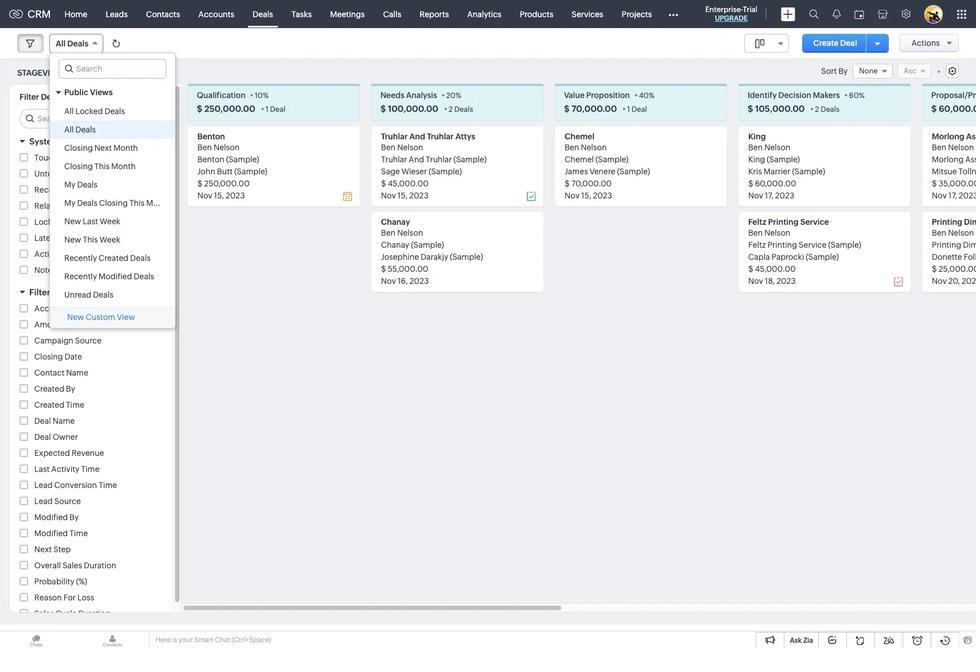 Task type: locate. For each thing, give the bounding box(es) containing it.
1 feltz from the top
[[748, 218, 766, 227]]

chats image
[[0, 632, 72, 648]]

1 horizontal spatial 17,
[[948, 191, 957, 200]]

nelson inside morlong ass ben nelson morlong ass mitsue tolln $ 35,000.00 nov 17, 2023
[[948, 143, 974, 152]]

1 vertical spatial source
[[54, 497, 81, 506]]

my inside option
[[64, 180, 75, 189]]

1 vertical spatial king
[[748, 155, 765, 164]]

1 vertical spatial chemel
[[565, 155, 594, 164]]

deals
[[253, 9, 273, 19], [67, 39, 88, 48], [41, 93, 62, 102], [454, 105, 473, 114], [821, 105, 840, 114], [105, 107, 125, 116], [75, 125, 96, 134], [77, 180, 98, 189], [77, 199, 98, 208], [130, 254, 151, 263], [134, 272, 154, 281], [93, 290, 113, 300]]

0 vertical spatial chanay
[[381, 218, 410, 227]]

action up the 'new last week' option
[[97, 202, 121, 211]]

2 2 from the left
[[815, 105, 819, 114]]

0 horizontal spatial 2
[[449, 105, 453, 114]]

records down defined
[[69, 153, 100, 163]]

name down the date
[[66, 369, 88, 378]]

2023 down "venere"
[[593, 191, 612, 200]]

2023 inside chanay ben nelson chanay (sample) josephine darakjy (sample) $ 55,000.00 nov 16, 2023
[[410, 277, 429, 286]]

0 vertical spatial duration
[[84, 561, 116, 571]]

0 horizontal spatial 1 deal
[[265, 105, 285, 114]]

deals up new last week
[[77, 199, 98, 208]]

% for $ 70,000.00
[[649, 91, 655, 100]]

recently for recently created deals
[[64, 254, 97, 263]]

0 vertical spatial 70,000.00
[[571, 104, 617, 114]]

recently modified deals option
[[50, 267, 175, 286]]

deals up recently modified deals option
[[130, 254, 151, 263]]

70,000.00 inside chemel ben nelson chemel (sample) james venere (sample) $ 70,000.00 nov 15, 2023
[[571, 179, 612, 188]]

1 my from the top
[[64, 180, 75, 189]]

0 horizontal spatial locked
[[34, 218, 62, 227]]

2 1 from the left
[[627, 105, 630, 114]]

15, down james
[[581, 191, 591, 200]]

1 down 10 %
[[265, 105, 269, 114]]

1 horizontal spatial 1
[[627, 105, 630, 114]]

created up recently modified deals option
[[99, 254, 129, 263]]

nelson down truhlar and truhlar attys link
[[397, 143, 423, 152]]

2 morlong ass link from the top
[[932, 155, 976, 164]]

nelson inside printing dim ben nelson printing dim donette foll $ 25,000.00 nov 20, 202
[[948, 229, 974, 238]]

45,000.00 up 18, in the top right of the page
[[755, 265, 796, 274]]

created for created by
[[34, 385, 64, 394]]

2 17, from the left
[[948, 191, 957, 200]]

deal owner
[[34, 433, 78, 442]]

60
[[849, 91, 859, 100]]

1 vertical spatial month
[[111, 162, 136, 171]]

month inside option
[[146, 199, 171, 208]]

0 vertical spatial recently
[[64, 254, 97, 263]]

15, inside "benton ben nelson benton (sample) john butt (sample) $ 250,000.00 nov 15, 2023"
[[214, 191, 224, 200]]

new up activities
[[64, 235, 81, 244]]

1 vertical spatial filter
[[29, 288, 50, 297]]

all deals inside field
[[56, 39, 88, 48]]

closing up my deals
[[64, 162, 93, 171]]

1 % from the left
[[263, 91, 269, 100]]

17, inside king ben nelson king (sample) kris marrier (sample) $ 60,000.00 nov 17, 2023
[[765, 191, 774, 200]]

2 vertical spatial all
[[64, 125, 74, 134]]

All Deals field
[[49, 34, 103, 53]]

0 vertical spatial 45,000.00
[[388, 179, 429, 188]]

james
[[565, 167, 588, 176]]

0 horizontal spatial 45,000.00
[[388, 179, 429, 188]]

this for week
[[83, 235, 98, 244]]

$ down qualification
[[197, 104, 202, 114]]

chat
[[215, 636, 230, 644]]

1 lead from the top
[[34, 481, 53, 490]]

and up wieser on the left top of the page
[[409, 155, 424, 164]]

nelson inside 'truhlar and truhlar attys ben nelson truhlar and truhlar (sample) sage wieser (sample) $ 45,000.00 nov 15, 2023'
[[397, 143, 423, 152]]

nov inside king ben nelson king (sample) kris marrier (sample) $ 60,000.00 nov 17, 2023
[[748, 191, 763, 200]]

1 week from the top
[[100, 217, 120, 226]]

proposal/pri
[[931, 91, 976, 100]]

1 printing dim link from the top
[[932, 218, 976, 227]]

2 my from the top
[[64, 199, 75, 208]]

capla
[[748, 253, 770, 262]]

filter
[[20, 93, 39, 102], [29, 288, 50, 297]]

2023 for morlong ass ben nelson morlong ass mitsue tolln $ 35,000.00 nov 17, 2023
[[959, 191, 976, 200]]

nelson up chemel (sample) link
[[581, 143, 607, 152]]

ass up tolln
[[965, 155, 976, 164]]

0 horizontal spatial next
[[34, 545, 52, 555]]

1 1 from the left
[[265, 105, 269, 114]]

1 vertical spatial printing dim link
[[932, 241, 976, 250]]

1 vertical spatial 70,000.00
[[571, 179, 612, 188]]

1 deal down 40
[[627, 105, 647, 114]]

tasks
[[291, 9, 312, 19]]

0 vertical spatial filter
[[20, 93, 39, 102]]

all up system defined filters
[[64, 125, 74, 134]]

name down unread
[[68, 304, 90, 313]]

created by
[[34, 385, 75, 394]]

2 15, from the left
[[398, 191, 408, 200]]

filter down stageview
[[20, 93, 39, 102]]

1 vertical spatial created
[[34, 385, 64, 394]]

tasks link
[[282, 0, 321, 28]]

deals up defined
[[75, 125, 96, 134]]

by for created
[[66, 385, 75, 394]]

system
[[29, 137, 60, 147]]

modified
[[99, 272, 132, 281], [34, 513, 68, 522], [34, 529, 68, 538]]

accounts
[[198, 9, 234, 19]]

activities
[[34, 250, 69, 259]]

1 17, from the left
[[765, 191, 774, 200]]

chemel up james
[[565, 155, 594, 164]]

1 recently from the top
[[64, 254, 97, 263]]

1 vertical spatial recently
[[64, 272, 97, 281]]

0 vertical spatial and
[[409, 132, 425, 141]]

projects
[[622, 9, 652, 19]]

probability
[[34, 577, 74, 587]]

0 horizontal spatial action
[[63, 186, 88, 195]]

truhlar up sage wieser (sample) link
[[426, 155, 452, 164]]

records for touched
[[69, 153, 100, 163]]

1 for 250,000.00
[[265, 105, 269, 114]]

$ inside feltz printing service ben nelson feltz printing service (sample) capla paprocki (sample) $ 45,000.00 nov 18, 2023
[[748, 265, 753, 274]]

nelson inside feltz printing service ben nelson feltz printing service (sample) capla paprocki (sample) $ 45,000.00 nov 18, 2023
[[764, 229, 790, 238]]

2023 inside feltz printing service ben nelson feltz printing service (sample) capla paprocki (sample) $ 45,000.00 nov 18, 2023
[[777, 277, 796, 286]]

modified down lead source
[[34, 513, 68, 522]]

1 vertical spatial duration
[[78, 610, 111, 619]]

1 vertical spatial lead
[[34, 497, 53, 506]]

$ down needs
[[380, 104, 386, 114]]

upgrade
[[715, 14, 748, 22]]

1 vertical spatial this
[[129, 199, 145, 208]]

0 vertical spatial new
[[64, 217, 81, 226]]

nov inside chemel ben nelson chemel (sample) james venere (sample) $ 70,000.00 nov 15, 2023
[[565, 191, 580, 200]]

nov for chanay ben nelson chanay (sample) josephine darakjy (sample) $ 55,000.00 nov 16, 2023
[[381, 277, 396, 286]]

$ down donette
[[932, 265, 937, 274]]

new
[[64, 217, 81, 226], [64, 235, 81, 244], [67, 313, 84, 322]]

kris
[[748, 167, 762, 176]]

modified time
[[34, 529, 88, 538]]

time
[[66, 401, 84, 410], [81, 465, 99, 474], [99, 481, 117, 490], [69, 529, 88, 538]]

nov down the 35,000.00
[[932, 191, 947, 200]]

$ inside proposal/pri $ 60,000.0
[[931, 104, 937, 114]]

loss
[[77, 594, 94, 603]]

1 70,000.00 from the top
[[571, 104, 617, 114]]

17,
[[765, 191, 774, 200], [948, 191, 957, 200]]

1 horizontal spatial 2 deals
[[815, 105, 840, 114]]

morlong ass link
[[932, 132, 976, 141], [932, 155, 976, 164]]

17, down 60,000.00
[[765, 191, 774, 200]]

signals image
[[833, 9, 841, 19]]

makers
[[813, 91, 840, 100]]

feltz
[[748, 218, 766, 227], [748, 241, 766, 250]]

and
[[409, 132, 425, 141], [409, 155, 424, 164]]

2023 inside chemel ben nelson chemel (sample) james venere (sample) $ 70,000.00 nov 15, 2023
[[593, 191, 612, 200]]

2023 down the 35,000.00
[[959, 191, 976, 200]]

1 deal for $ 70,000.00
[[627, 105, 647, 114]]

chemel ben nelson chemel (sample) james venere (sample) $ 70,000.00 nov 15, 2023
[[565, 132, 650, 200]]

proposal/pri $ 60,000.0
[[931, 91, 976, 114]]

reason
[[34, 594, 62, 603]]

by for filter
[[52, 288, 63, 297]]

(sample) down benton (sample) link
[[234, 167, 267, 176]]

$ 250,000.00
[[197, 104, 255, 114]]

1 vertical spatial week
[[100, 235, 120, 244]]

source for lead source
[[54, 497, 81, 506]]

0 horizontal spatial last
[[34, 465, 50, 474]]

benton ben nelson benton (sample) john butt (sample) $ 250,000.00 nov 15, 2023
[[197, 132, 267, 200]]

duration for sales cycle duration
[[78, 610, 111, 619]]

kris marrier (sample) link
[[748, 167, 825, 176]]

public views button
[[50, 83, 175, 102]]

% down none on the top right
[[859, 91, 865, 100]]

ben inside printing dim ben nelson printing dim donette foll $ 25,000.00 nov 20, 202
[[932, 229, 946, 238]]

15, inside chemel ben nelson chemel (sample) james venere (sample) $ 70,000.00 nov 15, 2023
[[581, 191, 591, 200]]

None field
[[853, 64, 893, 79]]

0 vertical spatial feltz
[[748, 218, 766, 227]]

account name
[[34, 304, 90, 313]]

all deals option
[[50, 121, 175, 139]]

records for untouched
[[78, 169, 109, 179]]

1 morlong ass link from the top
[[932, 132, 976, 141]]

closing up the 'new last week' option
[[99, 199, 128, 208]]

1 horizontal spatial last
[[83, 217, 98, 226]]

0 horizontal spatial 1
[[265, 105, 269, 114]]

250,000.00 down qualification
[[204, 104, 255, 114]]

all deals up defined
[[64, 125, 96, 134]]

1 vertical spatial all
[[64, 107, 74, 116]]

2 for $ 105,000.00
[[815, 105, 819, 114]]

week inside new this week option
[[100, 235, 120, 244]]

0 vertical spatial month
[[113, 143, 138, 153]]

action
[[63, 186, 88, 195], [97, 202, 121, 211]]

week inside the 'new last week' option
[[100, 217, 120, 226]]

nelson up benton (sample) link
[[214, 143, 240, 152]]

1 chanay from the top
[[381, 218, 410, 227]]

1 vertical spatial name
[[66, 369, 88, 378]]

conversion
[[54, 481, 97, 490]]

2 vertical spatial modified
[[34, 529, 68, 538]]

2 week from the top
[[100, 235, 120, 244]]

nelson inside chemel ben nelson chemel (sample) james venere (sample) $ 70,000.00 nov 15, 2023
[[581, 143, 607, 152]]

250,000.00 inside "benton ben nelson benton (sample) john butt (sample) $ 250,000.00 nov 15, 2023"
[[204, 179, 250, 188]]

2 vertical spatial created
[[34, 401, 64, 410]]

month up 'closing this month' option
[[113, 143, 138, 153]]

60 %
[[849, 91, 865, 100]]

status
[[81, 234, 104, 243]]

my inside option
[[64, 199, 75, 208]]

name for contact name
[[66, 369, 88, 378]]

created
[[99, 254, 129, 263], [34, 385, 64, 394], [34, 401, 64, 410]]

modified for modified by
[[34, 513, 68, 522]]

$ down kris
[[748, 179, 753, 188]]

nov
[[197, 191, 212, 200], [381, 191, 396, 200], [565, 191, 580, 200], [748, 191, 763, 200], [932, 191, 947, 200], [381, 277, 396, 286], [748, 277, 763, 286], [932, 277, 947, 286]]

0 vertical spatial name
[[68, 304, 90, 313]]

overall sales duration
[[34, 561, 116, 571]]

1 vertical spatial and
[[409, 155, 424, 164]]

15, down "butt" in the left top of the page
[[214, 191, 224, 200]]

0 vertical spatial all
[[56, 39, 66, 48]]

2 70,000.00 from the top
[[571, 179, 612, 188]]

Search text field
[[20, 110, 164, 128]]

james venere (sample) link
[[565, 167, 650, 176]]

deals inside field
[[67, 39, 88, 48]]

2 king from the top
[[748, 155, 765, 164]]

2023 for chemel ben nelson chemel (sample) james venere (sample) $ 70,000.00 nov 15, 2023
[[593, 191, 612, 200]]

1 vertical spatial 250,000.00
[[204, 179, 250, 188]]

needs analysis
[[380, 91, 437, 100]]

1 horizontal spatial 2
[[815, 105, 819, 114]]

1 horizontal spatial locked
[[75, 107, 103, 116]]

ben inside feltz printing service ben nelson feltz printing service (sample) capla paprocki (sample) $ 45,000.00 nov 18, 2023
[[748, 229, 763, 238]]

100,000.00
[[388, 104, 438, 114]]

(sample)
[[226, 155, 259, 164], [454, 155, 487, 164], [595, 155, 629, 164], [767, 155, 800, 164], [234, 167, 267, 176], [429, 167, 462, 176], [617, 167, 650, 176], [792, 167, 825, 176], [411, 241, 444, 250], [828, 241, 861, 250], [450, 253, 483, 262], [806, 253, 839, 262]]

$ 105,000.00
[[748, 104, 805, 114]]

ask zia
[[790, 637, 813, 645]]

1 vertical spatial new
[[64, 235, 81, 244]]

nov inside "benton ben nelson benton (sample) john butt (sample) $ 250,000.00 nov 15, 2023"
[[197, 191, 212, 200]]

% for $ 100,000.00
[[455, 91, 461, 100]]

here
[[156, 636, 171, 644]]

0 vertical spatial benton
[[197, 132, 225, 141]]

locked inside option
[[75, 107, 103, 116]]

2023 inside king ben nelson king (sample) kris marrier (sample) $ 60,000.00 nov 17, 2023
[[775, 191, 794, 200]]

20 %
[[446, 91, 461, 100]]

record action
[[34, 186, 88, 195]]

2 horizontal spatial 15,
[[581, 191, 591, 200]]

2023 right 18, in the top right of the page
[[777, 277, 796, 286]]

filter by fields
[[29, 288, 89, 297]]

2 deals
[[449, 105, 473, 114], [815, 105, 840, 114]]

0 horizontal spatial 15,
[[214, 191, 224, 200]]

sort by
[[821, 67, 848, 76]]

2 feltz from the top
[[748, 241, 766, 250]]

0 vertical spatial lead
[[34, 481, 53, 490]]

2 vertical spatial records
[[64, 202, 95, 211]]

deals down '20 %'
[[454, 105, 473, 114]]

1 vertical spatial benton
[[197, 155, 224, 164]]

1 vertical spatial records
[[78, 169, 109, 179]]

2023 for benton ben nelson benton (sample) john butt (sample) $ 250,000.00 nov 15, 2023
[[226, 191, 245, 200]]

1 horizontal spatial 15,
[[398, 191, 408, 200]]

source for campaign source
[[75, 336, 101, 346]]

2 deals down "makers"
[[815, 105, 840, 114]]

0 horizontal spatial sales
[[34, 610, 54, 619]]

0 vertical spatial morlong
[[932, 132, 964, 141]]

month up the 'new last week' option
[[146, 199, 171, 208]]

15, for chemel ben nelson chemel (sample) james venere (sample) $ 70,000.00 nov 15, 2023
[[581, 191, 591, 200]]

and down 100,000.00
[[409, 132, 425, 141]]

next up overall
[[34, 545, 52, 555]]

identify decision makers
[[748, 91, 840, 100]]

last inside option
[[83, 217, 98, 226]]

recently up fields
[[64, 272, 97, 281]]

0 vertical spatial created
[[99, 254, 129, 263]]

17, inside morlong ass ben nelson morlong ass mitsue tolln $ 35,000.00 nov 17, 2023
[[948, 191, 957, 200]]

this up the 'new last week' option
[[129, 199, 145, 208]]

name up owner
[[53, 417, 75, 426]]

nelson down feltz printing service link
[[764, 229, 790, 238]]

name
[[68, 304, 90, 313], [66, 369, 88, 378], [53, 417, 75, 426]]

1 vertical spatial next
[[34, 545, 52, 555]]

% for $ 250,000.00
[[263, 91, 269, 100]]

1 vertical spatial feltz
[[748, 241, 766, 250]]

1 vertical spatial morlong
[[932, 155, 964, 164]]

2 deals for 105,000.00
[[815, 105, 840, 114]]

new for new this week
[[64, 235, 81, 244]]

nov inside printing dim ben nelson printing dim donette foll $ 25,000.00 nov 20, 202
[[932, 277, 947, 286]]

date
[[65, 353, 82, 362]]

70,000.00 down "venere"
[[571, 179, 612, 188]]

nov inside chanay ben nelson chanay (sample) josephine darakjy (sample) $ 55,000.00 nov 16, 2023
[[381, 277, 396, 286]]

month down closing next month option
[[111, 162, 136, 171]]

2 vertical spatial month
[[146, 199, 171, 208]]

1 vertical spatial action
[[97, 202, 121, 211]]

2 250,000.00 from the top
[[204, 179, 250, 188]]

deal inside button
[[840, 38, 857, 48]]

dim
[[964, 218, 976, 227], [963, 241, 976, 250]]

sage wieser (sample) link
[[381, 167, 462, 176]]

records up new last week
[[64, 202, 95, 211]]

0 vertical spatial action
[[63, 186, 88, 195]]

nov down john
[[197, 191, 212, 200]]

size image
[[755, 38, 764, 49]]

ben down the king link
[[748, 143, 763, 152]]

Other Modules field
[[661, 5, 686, 23]]

0 vertical spatial modified
[[99, 272, 132, 281]]

closing up touched records
[[64, 143, 93, 153]]

250,000.00 down "butt" in the left top of the page
[[204, 179, 250, 188]]

filter inside dropdown button
[[29, 288, 50, 297]]

0 vertical spatial locked
[[75, 107, 103, 116]]

closing up contact
[[34, 353, 63, 362]]

nov down james
[[565, 191, 580, 200]]

closing next month option
[[50, 139, 175, 157]]

ass
[[966, 132, 976, 141], [965, 155, 976, 164]]

ben down chemel link
[[565, 143, 579, 152]]

1 vertical spatial modified
[[34, 513, 68, 522]]

deals link
[[243, 0, 282, 28]]

morlong ass link up mitsue tolln 'link'
[[932, 155, 976, 164]]

35,000.00
[[939, 179, 976, 188]]

1 15, from the left
[[214, 191, 224, 200]]

1 horizontal spatial sales
[[62, 561, 82, 571]]

modified up next step
[[34, 529, 68, 538]]

by right the sort
[[838, 67, 848, 76]]

deals inside option
[[77, 199, 98, 208]]

2 vertical spatial name
[[53, 417, 75, 426]]

1 vertical spatial chanay
[[381, 241, 409, 250]]

lead up lead source
[[34, 481, 53, 490]]

truhlar down $ 100,000.00
[[381, 132, 408, 141]]

truhlar and truhlar attys ben nelson truhlar and truhlar (sample) sage wieser (sample) $ 45,000.00 nov 15, 2023
[[381, 132, 487, 200]]

truhlar and truhlar attys link
[[381, 132, 475, 141]]

my down untouched records at the top left of page
[[64, 180, 75, 189]]

marrier
[[764, 167, 791, 176]]

1 2 deals from the left
[[449, 105, 473, 114]]

45,000.00 down wieser on the left top of the page
[[388, 179, 429, 188]]

0 vertical spatial all deals
[[56, 39, 88, 48]]

1 1 deal from the left
[[265, 105, 285, 114]]

1 vertical spatial all deals
[[64, 125, 96, 134]]

all for all deals option
[[64, 125, 74, 134]]

2023 inside morlong ass ben nelson morlong ass mitsue tolln $ 35,000.00 nov 17, 2023
[[959, 191, 976, 200]]

17, down the 35,000.00
[[948, 191, 957, 200]]

2 1 deal from the left
[[627, 105, 647, 114]]

deals down recently modified deals
[[93, 290, 113, 300]]

service up capla paprocki (sample) link
[[799, 241, 827, 250]]

sales down 'reason'
[[34, 610, 54, 619]]

nov inside morlong ass ben nelson morlong ass mitsue tolln $ 35,000.00 nov 17, 2023
[[932, 191, 947, 200]]

0 horizontal spatial 17,
[[765, 191, 774, 200]]

lead up modified by
[[34, 497, 53, 506]]

1 for 70,000.00
[[627, 105, 630, 114]]

activity
[[51, 465, 79, 474]]

70,000.00 down value proposition
[[571, 104, 617, 114]]

mitsue tolln link
[[932, 167, 976, 176]]

2 recently from the top
[[64, 272, 97, 281]]

2 2 deals from the left
[[815, 105, 840, 114]]

nov left 18, in the top right of the page
[[748, 277, 763, 286]]

last activity time
[[34, 465, 99, 474]]

2 lead from the top
[[34, 497, 53, 506]]

1 vertical spatial morlong ass link
[[932, 155, 976, 164]]

$ down sage
[[381, 179, 386, 188]]

0 vertical spatial king
[[748, 132, 766, 141]]

(sample) right darakjy
[[450, 253, 483, 262]]

ben inside "benton ben nelson benton (sample) john butt (sample) $ 250,000.00 nov 15, 2023"
[[197, 143, 212, 152]]

0 vertical spatial sales
[[62, 561, 82, 571]]

my down record action
[[64, 199, 75, 208]]

profile image
[[924, 5, 943, 23]]

$ inside chanay ben nelson chanay (sample) josephine darakjy (sample) $ 55,000.00 nov 16, 2023
[[381, 265, 386, 274]]

2023 inside "benton ben nelson benton (sample) john butt (sample) $ 250,000.00 nov 15, 2023"
[[226, 191, 245, 200]]

3 15, from the left
[[581, 191, 591, 200]]

lead for lead conversion time
[[34, 481, 53, 490]]

$ down identify
[[748, 104, 753, 114]]

name for account name
[[68, 304, 90, 313]]

$ inside morlong ass ben nelson morlong ass mitsue tolln $ 35,000.00 nov 17, 2023
[[932, 179, 937, 188]]

4 % from the left
[[859, 91, 865, 100]]

calendar image
[[854, 9, 864, 19]]

created down contact
[[34, 385, 64, 394]]

1 vertical spatial 45,000.00
[[755, 265, 796, 274]]

1 horizontal spatial 1 deal
[[627, 105, 647, 114]]

reports
[[420, 9, 449, 19]]

(sample) down feltz printing service (sample) link
[[806, 253, 839, 262]]

0 vertical spatial 250,000.00
[[204, 104, 255, 114]]

1 vertical spatial locked
[[34, 218, 62, 227]]

$ down capla
[[748, 265, 753, 274]]

0 vertical spatial this
[[94, 162, 110, 171]]

contact name
[[34, 369, 88, 378]]

None field
[[744, 34, 789, 53]]

202
[[962, 277, 976, 286]]

next
[[94, 143, 112, 153], [34, 545, 52, 555]]

nov down sage
[[381, 191, 396, 200]]

$ down james
[[565, 179, 570, 188]]

ben up donette
[[932, 229, 946, 238]]

closing for closing this month
[[64, 162, 93, 171]]

this down closing next month
[[94, 162, 110, 171]]

0 vertical spatial morlong ass link
[[932, 132, 976, 141]]

recently created deals
[[64, 254, 151, 263]]

0 vertical spatial records
[[69, 153, 100, 163]]

2 vertical spatial this
[[83, 235, 98, 244]]

1 horizontal spatial 45,000.00
[[755, 265, 796, 274]]

closing inside option
[[99, 199, 128, 208]]

closing for closing next month
[[64, 143, 93, 153]]

morlong up 'mitsue'
[[932, 155, 964, 164]]

value proposition
[[564, 91, 630, 100]]

0 vertical spatial week
[[100, 217, 120, 226]]

0 horizontal spatial 2 deals
[[449, 105, 473, 114]]

2 vertical spatial new
[[67, 313, 84, 322]]

source up the date
[[75, 336, 101, 346]]

owner
[[53, 433, 78, 442]]

nelson up tolln
[[948, 143, 974, 152]]

ben inside chemel ben nelson chemel (sample) james venere (sample) $ 70,000.00 nov 15, 2023
[[565, 143, 579, 152]]

system defined filters button
[[9, 132, 173, 152]]

service up feltz printing service (sample) link
[[800, 218, 829, 227]]

next inside option
[[94, 143, 112, 153]]

untouched records
[[34, 169, 109, 179]]

$ 100,000.00
[[380, 104, 438, 114]]

2 % from the left
[[455, 91, 461, 100]]

custom
[[86, 313, 115, 322]]

2023 for chanay ben nelson chanay (sample) josephine darakjy (sample) $ 55,000.00 nov 16, 2023
[[410, 277, 429, 286]]

by inside dropdown button
[[52, 288, 63, 297]]

deal down 40
[[632, 105, 647, 114]]

ben inside 'truhlar and truhlar attys ben nelson truhlar and truhlar (sample) sage wieser (sample) $ 45,000.00 nov 15, 2023'
[[381, 143, 396, 152]]

created up deal name
[[34, 401, 64, 410]]

0 vertical spatial chemel
[[565, 132, 594, 141]]

105,000.00
[[755, 104, 805, 114]]

1 2 from the left
[[449, 105, 453, 114]]

related
[[34, 202, 63, 211]]

%
[[263, 91, 269, 100], [455, 91, 461, 100], [649, 91, 655, 100], [859, 91, 865, 100]]

attys
[[455, 132, 475, 141]]

deal right create
[[840, 38, 857, 48]]

3 % from the left
[[649, 91, 655, 100]]

0 vertical spatial printing dim link
[[932, 218, 976, 227]]

calls
[[383, 9, 401, 19]]

create menu image
[[781, 7, 795, 21]]

ben inside king ben nelson king (sample) kris marrier (sample) $ 60,000.00 nov 17, 2023
[[748, 143, 763, 152]]

1 250,000.00 from the top
[[204, 104, 255, 114]]

1 deal for $ 250,000.00
[[265, 105, 285, 114]]

1 vertical spatial my
[[64, 199, 75, 208]]

touched records
[[34, 153, 100, 163]]



Task type: vqa. For each thing, say whether or not it's contained in the screenshot.
Nov 14, 2023's "Get Approval from Manager"
no



Task type: describe. For each thing, give the bounding box(es) containing it.
deal up expected
[[34, 433, 51, 442]]

nov inside 'truhlar and truhlar attys ben nelson truhlar and truhlar (sample) sage wieser (sample) $ 45,000.00 nov 15, 2023'
[[381, 191, 396, 200]]

modified by
[[34, 513, 79, 522]]

chemel (sample) link
[[565, 155, 629, 164]]

donette
[[932, 253, 962, 262]]

% for $ 105,000.00
[[859, 91, 865, 100]]

nov for printing dim ben nelson printing dim donette foll $ 25,000.00 nov 20, 202
[[932, 277, 947, 286]]

1 vertical spatial ass
[[965, 155, 976, 164]]

crm
[[28, 8, 51, 20]]

unread
[[64, 290, 91, 300]]

for
[[63, 594, 76, 603]]

name for deal name
[[53, 417, 75, 426]]

1 morlong from the top
[[932, 132, 964, 141]]

contact
[[34, 369, 65, 378]]

new last week option
[[50, 212, 175, 231]]

benton link
[[197, 132, 225, 141]]

nov for benton ben nelson benton (sample) john butt (sample) $ 250,000.00 nov 15, 2023
[[197, 191, 212, 200]]

1 king from the top
[[748, 132, 766, 141]]

amount
[[34, 320, 65, 330]]

closing this month option
[[50, 157, 175, 176]]

time down the created by
[[66, 401, 84, 410]]

this inside option
[[129, 199, 145, 208]]

deals up all deals option
[[105, 107, 125, 116]]

15, for benton ben nelson benton (sample) john butt (sample) $ 250,000.00 nov 15, 2023
[[214, 191, 224, 200]]

latest
[[34, 234, 57, 243]]

2 chanay from the top
[[381, 241, 409, 250]]

17, for 35,000.00
[[948, 191, 957, 200]]

new for new last week
[[64, 217, 81, 226]]

modified inside option
[[99, 272, 132, 281]]

recently created deals option
[[50, 249, 175, 267]]

filter for filter by fields
[[29, 288, 50, 297]]

home
[[65, 9, 87, 19]]

chemel link
[[565, 132, 594, 141]]

(sample) down the truhlar and truhlar (sample) link
[[429, 167, 462, 176]]

ben inside chanay ben nelson chanay (sample) josephine darakjy (sample) $ 55,000.00 nov 16, 2023
[[381, 229, 396, 238]]

chanay link
[[381, 218, 410, 227]]

new for new custom view
[[67, 313, 84, 322]]

$ inside "benton ben nelson benton (sample) john butt (sample) $ 250,000.00 nov 15, 2023"
[[197, 179, 202, 188]]

products
[[520, 9, 553, 19]]

my for my deals
[[64, 180, 75, 189]]

55,000.00
[[388, 265, 428, 274]]

closing this month
[[64, 162, 136, 171]]

(sample) down attys
[[454, 155, 487, 164]]

next step
[[34, 545, 71, 555]]

views
[[90, 88, 113, 97]]

deals down "makers"
[[821, 105, 840, 114]]

1 vertical spatial service
[[799, 241, 827, 250]]

0 vertical spatial ass
[[966, 132, 976, 141]]

duration for overall sales duration
[[84, 561, 116, 571]]

deals down untouched records at the top left of page
[[77, 180, 98, 189]]

meetings
[[330, 9, 365, 19]]

closing for closing date
[[34, 353, 63, 362]]

morlong ass ben nelson morlong ass mitsue tolln $ 35,000.00 nov 17, 2023
[[932, 132, 976, 200]]

by for modified
[[69, 513, 79, 522]]

paprocki
[[772, 253, 804, 262]]

15, inside 'truhlar and truhlar attys ben nelson truhlar and truhlar (sample) sage wieser (sample) $ 45,000.00 nov 15, 2023'
[[398, 191, 408, 200]]

0 vertical spatial service
[[800, 218, 829, 227]]

2 morlong from the top
[[932, 155, 964, 164]]

deals down 'recently created deals' option
[[134, 272, 154, 281]]

accounts link
[[189, 0, 243, 28]]

is
[[172, 636, 177, 644]]

related records action
[[34, 202, 121, 211]]

$ inside printing dim ben nelson printing dim donette foll $ 25,000.00 nov 20, 202
[[932, 265, 937, 274]]

1 vertical spatial last
[[34, 465, 50, 474]]

all inside field
[[56, 39, 66, 48]]

josephine darakjy (sample) link
[[381, 253, 483, 262]]

nov inside feltz printing service ben nelson feltz printing service (sample) capla paprocki (sample) $ 45,000.00 nov 18, 2023
[[748, 277, 763, 286]]

10 %
[[255, 91, 269, 100]]

reports link
[[410, 0, 458, 28]]

(sample) right marrier
[[792, 167, 825, 176]]

my for my deals closing this month
[[64, 199, 75, 208]]

calls link
[[374, 0, 410, 28]]

all for all locked deals option
[[64, 107, 74, 116]]

Search text field
[[59, 60, 166, 78]]

2 printing dim link from the top
[[932, 241, 976, 250]]

45,000.00 inside 'truhlar and truhlar attys ben nelson truhlar and truhlar (sample) sage wieser (sample) $ 45,000.00 nov 15, 2023'
[[388, 179, 429, 188]]

nelson inside "benton ben nelson benton (sample) john butt (sample) $ 250,000.00 nov 15, 2023"
[[214, 143, 240, 152]]

week for new this week
[[100, 235, 120, 244]]

deals left tasks link
[[253, 9, 273, 19]]

services link
[[563, 0, 613, 28]]

(sample) up josephine darakjy (sample) link
[[411, 241, 444, 250]]

created inside option
[[99, 254, 129, 263]]

venere
[[590, 167, 615, 176]]

account
[[34, 304, 66, 313]]

45,000.00 inside feltz printing service ben nelson feltz printing service (sample) capla paprocki (sample) $ 45,000.00 nov 18, 2023
[[755, 265, 796, 274]]

feltz printing service (sample) link
[[748, 241, 861, 250]]

2 deals for 100,000.00
[[449, 105, 473, 114]]

recently for recently modified deals
[[64, 272, 97, 281]]

signals element
[[826, 0, 848, 28]]

time right "conversion"
[[99, 481, 117, 490]]

feltz printing service link
[[748, 218, 829, 227]]

contacts image
[[76, 632, 149, 648]]

nov for king ben nelson king (sample) kris marrier (sample) $ 60,000.00 nov 17, 2023
[[748, 191, 763, 200]]

system defined filters
[[29, 137, 121, 147]]

25,000.00
[[939, 265, 976, 274]]

2 benton from the top
[[197, 155, 224, 164]]

17, for 60,000.00
[[765, 191, 774, 200]]

sales cycle duration
[[34, 610, 111, 619]]

public views region
[[50, 102, 175, 304]]

20
[[446, 91, 455, 100]]

nelson inside king ben nelson king (sample) kris marrier (sample) $ 60,000.00 nov 17, 2023
[[764, 143, 790, 152]]

created for created time
[[34, 401, 64, 410]]

0 vertical spatial dim
[[964, 218, 976, 227]]

(sample) up capla paprocki (sample) link
[[828, 241, 861, 250]]

2023 for king ben nelson king (sample) kris marrier (sample) $ 60,000.00 nov 17, 2023
[[775, 191, 794, 200]]

new this week option
[[50, 231, 175, 249]]

filters
[[96, 137, 121, 147]]

16,
[[398, 277, 408, 286]]

my deals closing this month option
[[50, 194, 175, 212]]

king ben nelson king (sample) kris marrier (sample) $ 60,000.00 nov 17, 2023
[[748, 132, 825, 200]]

sage
[[381, 167, 400, 176]]

identify
[[748, 91, 777, 100]]

(sample) up john butt (sample) link
[[226, 155, 259, 164]]

touched
[[34, 153, 67, 163]]

2 for $ 100,000.00
[[449, 105, 453, 114]]

filter for filter deals by
[[20, 93, 39, 102]]

time up step
[[69, 529, 88, 538]]

contacts link
[[137, 0, 189, 28]]

butt
[[217, 167, 233, 176]]

nelson inside chanay ben nelson chanay (sample) josephine darakjy (sample) $ 55,000.00 nov 16, 2023
[[397, 229, 423, 238]]

1 chemel from the top
[[565, 132, 594, 141]]

profile element
[[918, 0, 950, 28]]

nov for morlong ass ben nelson morlong ass mitsue tolln $ 35,000.00 nov 17, 2023
[[932, 191, 947, 200]]

revenue
[[72, 449, 104, 458]]

fields
[[64, 288, 89, 297]]

record
[[34, 186, 61, 195]]

campaign
[[34, 336, 73, 346]]

modified for modified time
[[34, 529, 68, 538]]

(sample) up james venere (sample) 'link'
[[595, 155, 629, 164]]

40
[[639, 91, 649, 100]]

nov for chemel ben nelson chemel (sample) james venere (sample) $ 70,000.00 nov 15, 2023
[[565, 191, 580, 200]]

truhlar up sage
[[381, 155, 407, 164]]

$ inside king ben nelson king (sample) kris marrier (sample) $ 60,000.00 nov 17, 2023
[[748, 179, 753, 188]]

1 vertical spatial dim
[[963, 241, 976, 250]]

latest email status
[[34, 234, 104, 243]]

decision
[[778, 91, 811, 100]]

john
[[197, 167, 215, 176]]

all deals inside option
[[64, 125, 96, 134]]

1 vertical spatial sales
[[34, 610, 54, 619]]

analysis
[[406, 91, 437, 100]]

1 horizontal spatial action
[[97, 202, 121, 211]]

$ inside 'truhlar and truhlar attys ben nelson truhlar and truhlar (sample) sage wieser (sample) $ 45,000.00 nov 15, 2023'
[[381, 179, 386, 188]]

by for sort
[[838, 67, 848, 76]]

month for closing this month
[[111, 162, 136, 171]]

here is your smart chat (ctrl+space)
[[156, 636, 271, 644]]

all locked deals option
[[50, 102, 175, 121]]

deal up deal owner
[[34, 417, 51, 426]]

probability (%)
[[34, 577, 87, 587]]

lead conversion time
[[34, 481, 117, 490]]

stageview
[[17, 68, 63, 77]]

leads link
[[96, 0, 137, 28]]

mitsue
[[932, 167, 957, 176]]

filter by fields button
[[9, 283, 173, 303]]

feltz printing service ben nelson feltz printing service (sample) capla paprocki (sample) $ 45,000.00 nov 18, 2023
[[748, 218, 861, 286]]

1 benton from the top
[[197, 132, 225, 141]]

month for closing next month
[[113, 143, 138, 153]]

qualification
[[197, 91, 246, 100]]

create menu element
[[774, 0, 802, 28]]

truhlar up the truhlar and truhlar (sample) link
[[427, 132, 454, 141]]

ben inside morlong ass ben nelson morlong ass mitsue tolln $ 35,000.00 nov 17, 2023
[[932, 143, 946, 152]]

time down revenue
[[81, 465, 99, 474]]

proposition
[[586, 91, 630, 100]]

$ down 'value'
[[564, 104, 570, 114]]

this for month
[[94, 162, 110, 171]]

my deals option
[[50, 176, 175, 194]]

sort
[[821, 67, 837, 76]]

(sample) up kris marrier (sample) link
[[767, 155, 800, 164]]

projects link
[[613, 0, 661, 28]]

2 chemel from the top
[[565, 155, 594, 164]]

deal right $ 250,000.00
[[270, 105, 285, 114]]

60,000.00
[[755, 179, 796, 188]]

(sample) right "venere"
[[617, 167, 650, 176]]

create
[[813, 38, 839, 48]]

lead for lead source
[[34, 497, 53, 506]]

ask
[[790, 637, 802, 645]]

closing date
[[34, 353, 82, 362]]

2023 inside 'truhlar and truhlar attys ben nelson truhlar and truhlar (sample) sage wieser (sample) $ 45,000.00 nov 15, 2023'
[[409, 191, 429, 200]]

defined
[[62, 137, 94, 147]]

truhlar and truhlar (sample) link
[[381, 155, 487, 164]]

$ inside chemel ben nelson chemel (sample) james venere (sample) $ 70,000.00 nov 15, 2023
[[565, 179, 570, 188]]

my deals closing this month
[[64, 199, 171, 208]]

week for new last week
[[100, 217, 120, 226]]

search element
[[802, 0, 826, 28]]

records for related
[[64, 202, 95, 211]]

leads
[[106, 9, 128, 19]]

new this week
[[64, 235, 120, 244]]

search image
[[809, 9, 819, 19]]

deals left "by"
[[41, 93, 62, 102]]



